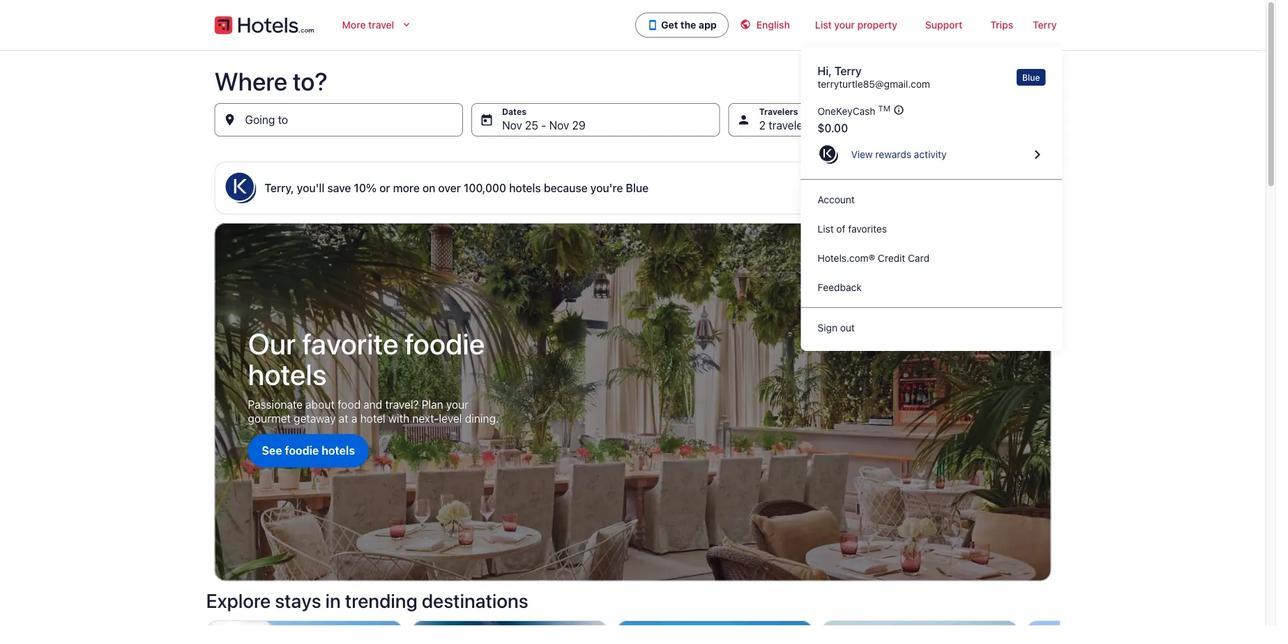 Task type: describe. For each thing, give the bounding box(es) containing it.
a
[[351, 413, 357, 426]]

account
[[818, 194, 855, 206]]

trending
[[345, 590, 418, 613]]

support link
[[911, 11, 977, 39]]

onekeycash tm
[[818, 104, 890, 117]]

in
[[325, 590, 341, 613]]

feedback
[[818, 282, 862, 294]]

view rewards activity link
[[818, 144, 1046, 166]]

25
[[525, 119, 538, 132]]

foodie inside our favorite foodie hotels passionate about food and travel? plan your gourmet getaway at a hotel with next-level dining.
[[405, 326, 485, 361]]

gourmet
[[248, 413, 291, 426]]

10%
[[354, 182, 377, 195]]

our
[[248, 326, 296, 361]]

out
[[840, 323, 855, 334]]

food
[[338, 399, 361, 412]]

of
[[836, 224, 846, 235]]

2 vertical spatial hotels
[[322, 445, 355, 458]]

small image
[[740, 19, 751, 30]]

100,000
[[464, 182, 506, 195]]

app
[[699, 19, 717, 31]]

travel?
[[385, 399, 419, 412]]

over
[[438, 182, 461, 195]]

passionate
[[248, 399, 303, 412]]

info_outline image
[[893, 105, 904, 116]]

view rewards activity
[[851, 149, 947, 160]]

get the app link
[[635, 13, 729, 38]]

travel
[[368, 19, 394, 31]]

hotel
[[360, 413, 385, 426]]

and
[[364, 399, 382, 412]]

sign
[[818, 323, 838, 334]]

onekeycash image
[[818, 144, 840, 166]]

account link
[[801, 186, 1062, 215]]

sign out link
[[801, 314, 1062, 343]]

hi,
[[818, 65, 832, 78]]

stays
[[275, 590, 321, 613]]

list your property
[[815, 19, 897, 31]]

download the app button image
[[647, 20, 658, 31]]

list your property link
[[801, 11, 911, 39]]

nov 25 - nov 29 button
[[471, 103, 720, 137]]

explore
[[206, 590, 271, 613]]

hotels.com®
[[818, 253, 875, 264]]

because
[[544, 182, 588, 195]]

0 vertical spatial hotels
[[509, 182, 541, 195]]

rewards
[[876, 149, 911, 160]]

2 nov from the left
[[549, 119, 569, 132]]

level
[[439, 413, 462, 426]]

our favorite foodie hotels main content
[[0, 50, 1266, 627]]

one key blue tier image
[[226, 173, 256, 204]]

where
[[214, 66, 287, 96]]

get the app
[[661, 19, 717, 31]]

dine under a verdant mosaic of plant life in the city. image
[[214, 223, 1051, 582]]

list of favorites link
[[801, 215, 1062, 244]]

support
[[925, 19, 963, 31]]



Task type: vqa. For each thing, say whether or not it's contained in the screenshot.
the 3 out of 3 element
no



Task type: locate. For each thing, give the bounding box(es) containing it.
0 vertical spatial terry
[[1033, 19, 1057, 31]]

directional image
[[1029, 146, 1046, 163]]

on
[[423, 182, 435, 195]]

list up hi,
[[815, 19, 832, 31]]

hi, terry terryturtle85@gmail.com
[[818, 65, 930, 90]]

nov right -
[[549, 119, 569, 132]]

hotels inside our favorite foodie hotels passionate about food and travel? plan your gourmet getaway at a hotel with next-level dining.
[[248, 357, 327, 392]]

0 vertical spatial your
[[834, 19, 855, 31]]

hotels up passionate
[[248, 357, 327, 392]]

nov
[[502, 119, 522, 132], [549, 119, 569, 132]]

your inside our favorite foodie hotels passionate about food and travel? plan your gourmet getaway at a hotel with next-level dining.
[[446, 399, 469, 412]]

terry button
[[1027, 11, 1062, 39]]

1 horizontal spatial terry
[[1033, 19, 1057, 31]]

english button
[[729, 11, 801, 39]]

or
[[380, 182, 390, 195]]

hotels logo image
[[214, 14, 314, 36]]

blue
[[1022, 73, 1040, 82], [626, 182, 649, 195]]

activity
[[914, 149, 947, 160]]

1 nov from the left
[[502, 119, 522, 132]]

1 horizontal spatial foodie
[[405, 326, 485, 361]]

1 vertical spatial foodie
[[285, 445, 319, 458]]

our favorite foodie hotels passionate about food and travel? plan your gourmet getaway at a hotel with next-level dining.
[[248, 326, 499, 426]]

your inside list your property link
[[834, 19, 855, 31]]

list for list your property
[[815, 19, 832, 31]]

view
[[851, 149, 873, 160]]

list for list of favorites
[[818, 224, 834, 235]]

next-
[[412, 413, 439, 426]]

foodie right see
[[285, 445, 319, 458]]

onekeycash
[[818, 106, 876, 117]]

hotels right 100,000 on the top left of the page
[[509, 182, 541, 195]]

1 horizontal spatial your
[[834, 19, 855, 31]]

0 horizontal spatial nov
[[502, 119, 522, 132]]

terry
[[1033, 19, 1057, 31], [835, 65, 862, 78]]

explore stays in trending destinations
[[206, 590, 528, 613]]

0 horizontal spatial blue
[[626, 182, 649, 195]]

where to?
[[214, 66, 328, 96]]

terry,
[[265, 182, 294, 195]]

tm
[[878, 104, 890, 113]]

1 vertical spatial hotels
[[248, 357, 327, 392]]

favorites
[[848, 224, 887, 235]]

more travel
[[342, 19, 394, 31]]

0 vertical spatial list
[[815, 19, 832, 31]]

terry right trips
[[1033, 19, 1057, 31]]

0 vertical spatial foodie
[[405, 326, 485, 361]]

card
[[908, 253, 930, 264]]

your up level
[[446, 399, 469, 412]]

to?
[[293, 66, 328, 96]]

getaway
[[294, 413, 336, 426]]

dining.
[[465, 413, 499, 426]]

nov 25 - nov 29
[[502, 119, 586, 132]]

1 horizontal spatial nov
[[549, 119, 569, 132]]

property
[[857, 19, 897, 31]]

you'll
[[297, 182, 325, 195]]

sign out
[[818, 323, 855, 334]]

feedback link
[[801, 273, 1062, 303]]

1 vertical spatial list
[[818, 224, 834, 235]]

destinations
[[422, 590, 528, 613]]

terry, you'll save 10% or more on over 100,000 hotels because you're blue
[[265, 182, 649, 195]]

hotels.com® credit card link
[[801, 244, 1062, 273]]

terryturtle85@gmail.com
[[818, 78, 930, 90]]

$0.00
[[818, 122, 848, 135]]

more
[[393, 182, 420, 195]]

see foodie hotels
[[262, 445, 355, 458]]

0 vertical spatial blue
[[1022, 73, 1040, 82]]

blue down terry dropdown button on the right top
[[1022, 73, 1040, 82]]

more
[[342, 19, 366, 31]]

1 horizontal spatial blue
[[1022, 73, 1040, 82]]

1 vertical spatial your
[[446, 399, 469, 412]]

at
[[339, 413, 348, 426]]

trips link
[[977, 11, 1027, 39]]

save
[[327, 182, 351, 195]]

terry inside hi, terry terryturtle85@gmail.com
[[835, 65, 862, 78]]

hotels
[[509, 182, 541, 195], [248, 357, 327, 392], [322, 445, 355, 458]]

trips
[[990, 19, 1013, 31]]

terry right hi,
[[835, 65, 862, 78]]

0 horizontal spatial foodie
[[285, 445, 319, 458]]

0 horizontal spatial terry
[[835, 65, 862, 78]]

you're
[[591, 182, 623, 195]]

credit
[[878, 253, 905, 264]]

hotels.com® credit card
[[818, 253, 930, 264]]

foodie up 'plan'
[[405, 326, 485, 361]]

blue right you're
[[626, 182, 649, 195]]

with
[[388, 413, 410, 426]]

favorite
[[302, 326, 399, 361]]

29
[[572, 119, 586, 132]]

nov left 25
[[502, 119, 522, 132]]

see foodie hotels link
[[248, 435, 369, 468]]

1 vertical spatial terry
[[835, 65, 862, 78]]

see
[[262, 445, 282, 458]]

list left of
[[818, 224, 834, 235]]

list
[[815, 19, 832, 31], [818, 224, 834, 235]]

terry inside dropdown button
[[1033, 19, 1057, 31]]

hotels down 'at' on the bottom
[[322, 445, 355, 458]]

1 vertical spatial blue
[[626, 182, 649, 195]]

your
[[834, 19, 855, 31], [446, 399, 469, 412]]

-
[[541, 119, 546, 132]]

0 horizontal spatial your
[[446, 399, 469, 412]]

get
[[661, 19, 678, 31]]

foodie
[[405, 326, 485, 361], [285, 445, 319, 458]]

blue inside our favorite foodie hotels "main content"
[[626, 182, 649, 195]]

the
[[681, 19, 696, 31]]

plan
[[422, 399, 443, 412]]

about
[[306, 399, 335, 412]]

more travel button
[[331, 11, 423, 39]]

your left property
[[834, 19, 855, 31]]

list of favorites
[[818, 224, 887, 235]]

english
[[757, 19, 790, 31]]



